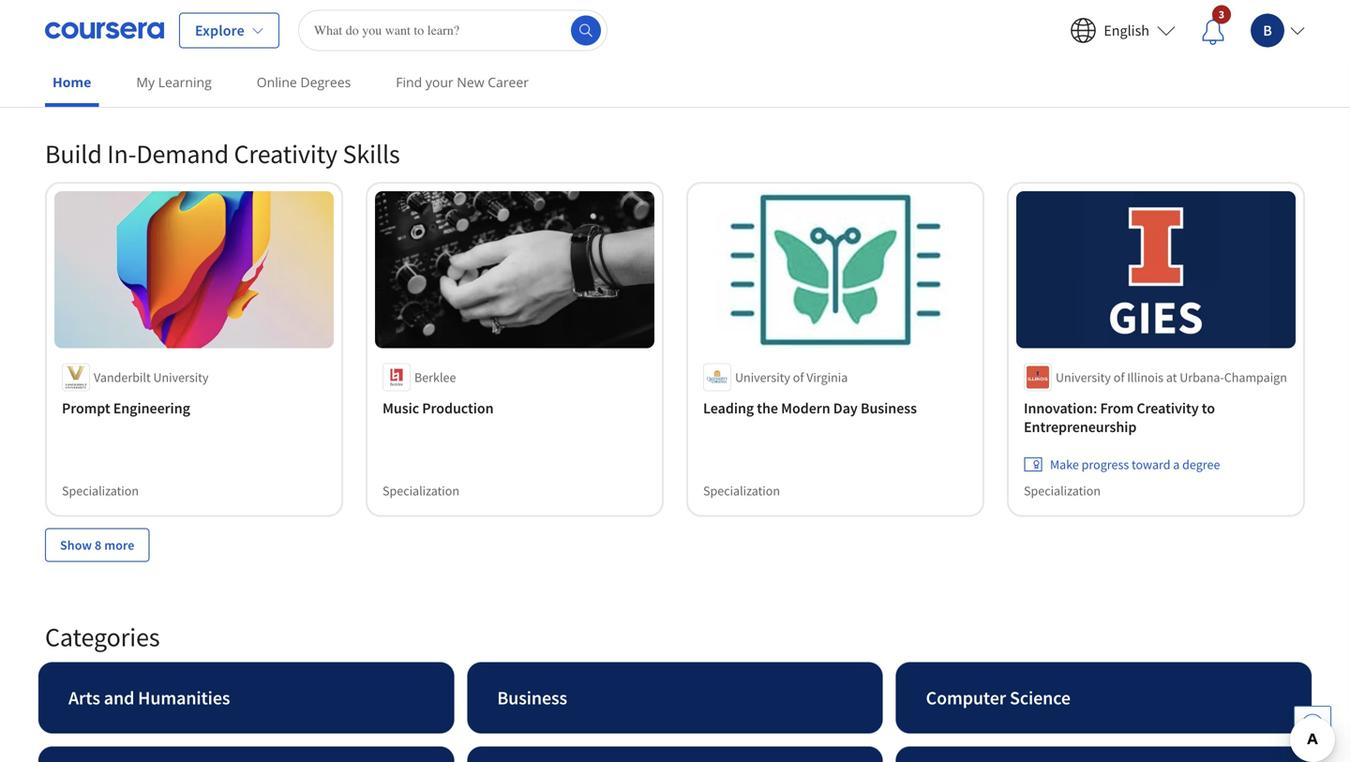 Task type: locate. For each thing, give the bounding box(es) containing it.
show 8 more button
[[45, 528, 150, 562]]

skills
[[343, 137, 400, 170]]

degree
[[1183, 456, 1220, 473]]

2 horizontal spatial university
[[1056, 369, 1111, 386]]

specialization
[[62, 482, 139, 499], [383, 482, 459, 499], [703, 482, 780, 499], [1024, 482, 1101, 499]]

specialization down leading
[[703, 482, 780, 499]]

of left illinois
[[1114, 369, 1125, 386]]

coursera image
[[45, 15, 164, 45]]

creativity down university of illinois at urbana-champaign
[[1137, 399, 1199, 418]]

1 vertical spatial business
[[497, 686, 567, 710]]

my
[[136, 73, 155, 91]]

entrepreneurship
[[1024, 418, 1137, 437]]

at
[[1166, 369, 1177, 386]]

specialization up 8
[[62, 482, 139, 499]]

of left the virginia
[[793, 369, 804, 386]]

university
[[153, 369, 209, 386], [735, 369, 790, 386], [1056, 369, 1111, 386]]

3 button
[[1187, 4, 1240, 57]]

career
[[488, 73, 529, 91]]

1 horizontal spatial creativity
[[1137, 399, 1199, 418]]

apply now!
[[173, 17, 238, 34]]

1 horizontal spatial university
[[735, 369, 790, 386]]

a
[[1173, 456, 1180, 473]]

university for innovation: from creativity to entrepreneurship
[[1056, 369, 1111, 386]]

university up prompt engineering link
[[153, 369, 209, 386]]

4 specialization from the left
[[1024, 482, 1101, 499]]

2 university from the left
[[735, 369, 790, 386]]

apply now! link
[[135, 0, 675, 66], [158, 8, 253, 42]]

find your new career
[[396, 73, 529, 91]]

music
[[383, 399, 419, 418]]

3 specialization from the left
[[703, 482, 780, 499]]

your
[[426, 73, 454, 91]]

innovation: from creativity to entrepreneurship link
[[1024, 399, 1288, 437]]

music production link
[[383, 399, 647, 418]]

1 horizontal spatial business
[[861, 399, 917, 418]]

business inside build in-demand creativity skills collection element
[[861, 399, 917, 418]]

more
[[104, 537, 135, 554]]

virginia
[[807, 369, 848, 386]]

leading the modern day business link
[[703, 399, 968, 418]]

business
[[861, 399, 917, 418], [497, 686, 567, 710]]

progress
[[1082, 456, 1129, 473]]

b button
[[1240, 2, 1305, 59]]

english button
[[1059, 6, 1187, 55]]

specialization for music
[[383, 482, 459, 499]]

8
[[95, 537, 102, 554]]

university up innovation:
[[1056, 369, 1111, 386]]

specialization for leading
[[703, 482, 780, 499]]

0 vertical spatial business
[[861, 399, 917, 418]]

computer
[[926, 686, 1006, 710]]

engineering
[[113, 399, 190, 418]]

2 specialization from the left
[[383, 482, 459, 499]]

northeastern university  earn an online master's in information systems  grow your tech leadership skills with a program under $24k learn more image
[[1053, 0, 1217, 65]]

0 vertical spatial creativity
[[234, 137, 338, 170]]

0 horizontal spatial university
[[153, 369, 209, 386]]

0 horizontal spatial business
[[497, 686, 567, 710]]

learning
[[158, 73, 212, 91]]

1 horizontal spatial of
[[1114, 369, 1125, 386]]

1 vertical spatial creativity
[[1137, 399, 1199, 418]]

find
[[396, 73, 422, 91]]

of
[[793, 369, 804, 386], [1114, 369, 1125, 386]]

in-
[[107, 137, 136, 170]]

2 of from the left
[[1114, 369, 1125, 386]]

modern
[[781, 399, 830, 418]]

specialization down make
[[1024, 482, 1101, 499]]

berklee
[[414, 369, 456, 386]]

online degrees link
[[249, 61, 358, 103]]

prompt engineering
[[62, 399, 190, 418]]

explore button
[[179, 13, 279, 48]]

specialization down the music production at left bottom
[[383, 482, 459, 499]]

music production
[[383, 399, 494, 418]]

make progress toward a degree
[[1050, 456, 1220, 473]]

demand
[[136, 137, 229, 170]]

1 specialization from the left
[[62, 482, 139, 499]]

arts and humanities
[[68, 686, 230, 710]]

explore
[[195, 21, 245, 40]]

of for creativity
[[1114, 369, 1125, 386]]

None search field
[[298, 10, 608, 51]]

1 university from the left
[[153, 369, 209, 386]]

urbana-
[[1180, 369, 1224, 386]]

build in-demand creativity skills collection element
[[34, 107, 1317, 592]]

university up the
[[735, 369, 790, 386]]

vanderbilt university
[[94, 369, 209, 386]]

of for modern
[[793, 369, 804, 386]]

3 university from the left
[[1056, 369, 1111, 386]]

1 of from the left
[[793, 369, 804, 386]]

creativity
[[234, 137, 338, 170], [1137, 399, 1199, 418]]

vanderbilt
[[94, 369, 151, 386]]

leading the modern day business
[[703, 399, 917, 418]]

creativity down online
[[234, 137, 338, 170]]

0 horizontal spatial of
[[793, 369, 804, 386]]

online
[[257, 73, 297, 91]]

help center image
[[1302, 714, 1324, 736]]



Task type: describe. For each thing, give the bounding box(es) containing it.
humanities
[[138, 686, 230, 710]]

now!
[[209, 17, 238, 34]]

university of illinois at urbana-champaign
[[1056, 369, 1287, 386]]

0 horizontal spatial creativity
[[234, 137, 338, 170]]

new
[[457, 73, 484, 91]]

computer science link
[[895, 662, 1313, 735]]

show 8 more
[[60, 537, 135, 554]]

build in-demand creativity skills
[[45, 137, 400, 170]]

specialization for prompt
[[62, 482, 139, 499]]

business link
[[466, 662, 884, 735]]

prompt engineering link
[[62, 399, 326, 418]]

toward
[[1132, 456, 1171, 473]]

university of virginia
[[735, 369, 848, 386]]

online degrees
[[257, 73, 351, 91]]

show
[[60, 537, 92, 554]]

illinois
[[1127, 369, 1164, 386]]

apply
[[173, 17, 206, 34]]

arts
[[68, 686, 100, 710]]

my learning link
[[129, 61, 219, 103]]

day
[[833, 399, 858, 418]]

champaign
[[1224, 369, 1287, 386]]

make
[[1050, 456, 1079, 473]]

home
[[53, 73, 91, 91]]

find your new career link
[[388, 61, 536, 103]]

home link
[[45, 61, 99, 107]]

leading
[[703, 399, 754, 418]]

to
[[1202, 399, 1215, 418]]

computer science
[[926, 686, 1071, 710]]

the
[[757, 399, 778, 418]]

from
[[1100, 399, 1134, 418]]

production
[[422, 399, 494, 418]]

my learning
[[136, 73, 212, 91]]

arts and humanities link
[[38, 662, 455, 735]]

english
[[1104, 21, 1150, 40]]

innovation:
[[1024, 399, 1097, 418]]

university for leading the modern day business
[[735, 369, 790, 386]]

prompt
[[62, 399, 110, 418]]

3
[[1219, 7, 1225, 22]]

creativity inside innovation: from creativity to entrepreneurship
[[1137, 399, 1199, 418]]

build
[[45, 137, 102, 170]]

categories
[[45, 621, 160, 654]]

science
[[1010, 686, 1071, 710]]

innovation: from creativity to entrepreneurship
[[1024, 399, 1215, 437]]

and
[[104, 686, 134, 710]]

What do you want to learn? text field
[[298, 10, 608, 51]]

b
[[1263, 21, 1272, 40]]

degrees
[[300, 73, 351, 91]]



Task type: vqa. For each thing, say whether or not it's contained in the screenshot.
Course 1 • 21 hours •
no



